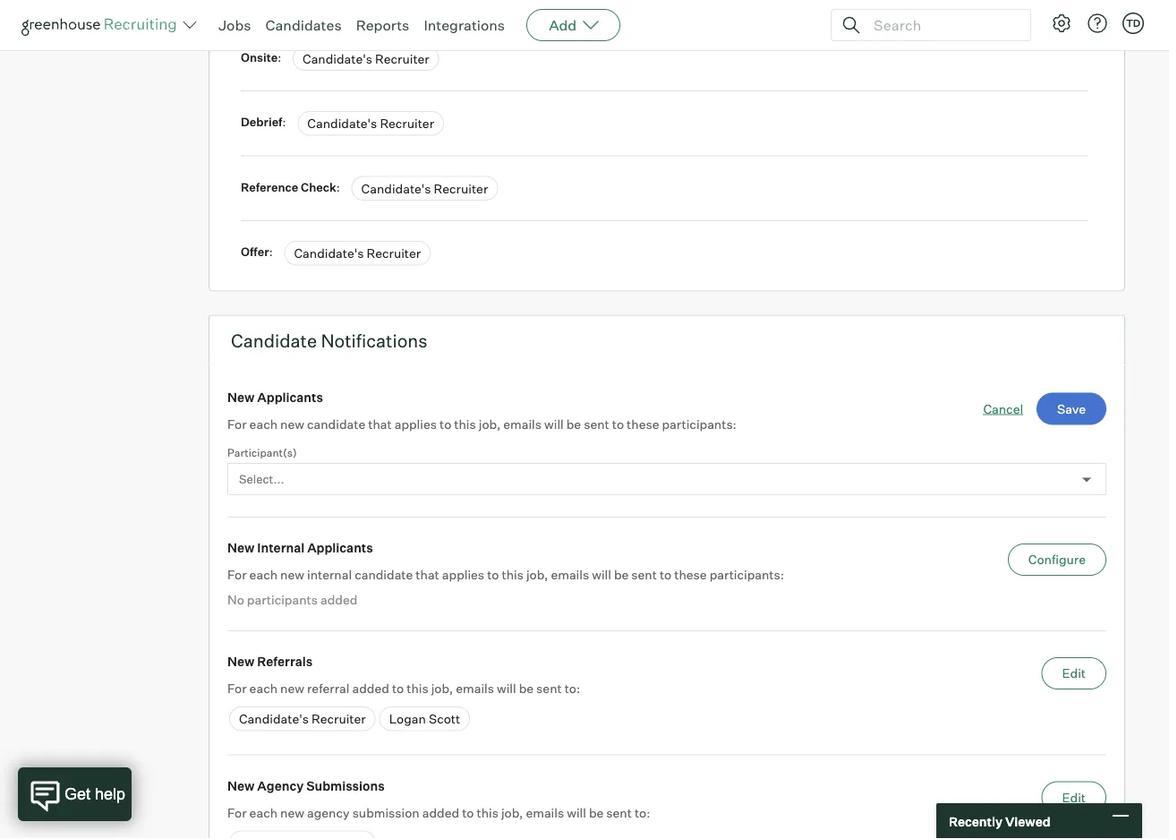 Task type: vqa. For each thing, say whether or not it's contained in the screenshot.
9th "Mixed" button from the bottom
no



Task type: describe. For each thing, give the bounding box(es) containing it.
offer :
[[241, 245, 275, 259]]

cancel
[[984, 401, 1024, 417]]

1 vertical spatial to:
[[635, 805, 651, 821]]

edit button for for each new referral added to this job, emails will be sent to:
[[1042, 658, 1107, 690]]

candidates link
[[266, 16, 342, 34]]

debrief
[[241, 115, 283, 129]]

: for onsite :
[[278, 50, 281, 64]]

candidate's recruiter for reference check :
[[362, 181, 488, 196]]

internal
[[307, 567, 352, 583]]

: for offer :
[[269, 245, 273, 259]]

0 horizontal spatial that
[[368, 416, 392, 432]]

for for for each new referral added to this job, emails will be sent to:
[[228, 681, 247, 697]]

1 vertical spatial that
[[416, 567, 440, 583]]

1 vertical spatial participants:
[[710, 567, 785, 583]]

reference
[[241, 180, 299, 194]]

new for candidate
[[280, 416, 305, 432]]

submissions
[[307, 778, 385, 794]]

0 vertical spatial to:
[[565, 681, 581, 697]]

new agency submissions
[[228, 778, 385, 794]]

viewed
[[1006, 814, 1051, 829]]

td button
[[1123, 13, 1145, 34]]

0 vertical spatial participants:
[[662, 416, 737, 432]]

0 vertical spatial these
[[627, 416, 660, 432]]

0 vertical spatial applies
[[395, 416, 437, 432]]

for each new referral added to this job, emails will be sent to:
[[228, 681, 581, 697]]

: right reference
[[337, 180, 340, 194]]

each for agency
[[250, 805, 278, 821]]

1 vertical spatial applicants
[[307, 540, 373, 556]]

Search text field
[[870, 12, 1015, 38]]

onsite
[[241, 50, 278, 64]]

internal
[[257, 540, 305, 556]]

referral
[[307, 681, 350, 697]]

notifications
[[321, 329, 428, 352]]

agency
[[307, 805, 350, 821]]

no
[[228, 592, 244, 608]]

td
[[1127, 17, 1141, 29]]

submission
[[353, 805, 420, 821]]

candidates
[[266, 16, 342, 34]]

candidate's for onsite :
[[303, 51, 373, 66]]

save
[[1058, 401, 1087, 417]]

for for for each new candidate that applies to this job, emails will be sent to these participants:
[[228, 416, 247, 432]]

1 horizontal spatial applies
[[442, 567, 485, 583]]

debrief :
[[241, 115, 289, 129]]

candidate's down new referrals
[[239, 711, 309, 727]]

cancel link
[[984, 400, 1024, 418]]

offer
[[241, 245, 269, 259]]

integrations link
[[424, 16, 505, 34]]

logan scott
[[389, 711, 461, 727]]

edit for for each new agency submission added to this job, emails will be sent to:
[[1063, 790, 1087, 805]]

new internal applicants
[[228, 540, 373, 556]]

for for for each new internal candidate that applies to this job, emails will be sent to these participants:
[[228, 567, 247, 583]]

candidate's recruiter for offer :
[[294, 246, 421, 261]]

select...
[[239, 472, 284, 486]]

participants
[[247, 592, 318, 608]]

0 vertical spatial added
[[321, 592, 358, 608]]

edit button for for each new agency submission added to this job, emails will be sent to:
[[1042, 782, 1107, 814]]

for for for each new agency submission added to this job, emails will be sent to:
[[228, 805, 247, 821]]

: for debrief :
[[283, 115, 286, 129]]

candidate
[[231, 329, 317, 352]]

each for applicants
[[250, 416, 278, 432]]

td button
[[1120, 9, 1148, 38]]



Task type: locate. For each thing, give the bounding box(es) containing it.
referrals
[[257, 654, 313, 670]]

add button
[[527, 9, 621, 41]]

3 new from the top
[[280, 681, 305, 697]]

candidate's recruiter for onsite :
[[303, 51, 430, 66]]

: down reference
[[269, 245, 273, 259]]

sent
[[584, 416, 610, 432], [632, 567, 657, 583], [537, 681, 562, 697], [607, 805, 632, 821]]

new for new referrals
[[228, 654, 255, 670]]

each for internal
[[250, 567, 278, 583]]

new up no participants added
[[280, 567, 305, 583]]

logan
[[389, 711, 426, 727]]

3 each from the top
[[250, 681, 278, 697]]

new applicants
[[228, 389, 323, 405]]

1 horizontal spatial that
[[416, 567, 440, 583]]

1 vertical spatial candidate
[[355, 567, 413, 583]]

will
[[545, 416, 564, 432], [592, 567, 612, 583], [497, 681, 517, 697], [567, 805, 587, 821]]

1 vertical spatial edit
[[1063, 790, 1087, 805]]

recruiter for onsite :
[[375, 51, 430, 66]]

added right submission
[[423, 805, 460, 821]]

2 for from the top
[[228, 567, 247, 583]]

new for new agency submissions
[[228, 778, 255, 794]]

these
[[627, 416, 660, 432], [675, 567, 707, 583]]

1 vertical spatial edit button
[[1042, 782, 1107, 814]]

new down agency
[[280, 805, 305, 821]]

candidate's recruiter for debrief :
[[308, 116, 435, 131]]

recruiter for reference check :
[[434, 181, 488, 196]]

0 horizontal spatial applies
[[395, 416, 437, 432]]

added
[[321, 592, 358, 608], [353, 681, 390, 697], [423, 805, 460, 821]]

applicants
[[257, 389, 323, 405], [307, 540, 373, 556]]

1 edit button from the top
[[1042, 658, 1107, 690]]

4 new from the top
[[228, 778, 255, 794]]

reference check :
[[241, 180, 343, 194]]

0 vertical spatial that
[[368, 416, 392, 432]]

candidate's down candidates
[[303, 51, 373, 66]]

for each new candidate that applies to this job, emails will be sent to these participants:
[[228, 416, 737, 432]]

to
[[440, 416, 452, 432], [613, 416, 624, 432], [487, 567, 499, 583], [660, 567, 672, 583], [392, 681, 404, 697], [462, 805, 474, 821]]

scott
[[429, 711, 461, 727]]

that
[[368, 416, 392, 432], [416, 567, 440, 583]]

1 vertical spatial applies
[[442, 567, 485, 583]]

applicants down candidate
[[257, 389, 323, 405]]

1 vertical spatial these
[[675, 567, 707, 583]]

3 new from the top
[[228, 654, 255, 670]]

candidate right internal
[[355, 567, 413, 583]]

participant(s)
[[228, 446, 297, 459]]

new for referral
[[280, 681, 305, 697]]

applies
[[395, 416, 437, 432], [442, 567, 485, 583]]

add
[[549, 16, 577, 34]]

participants:
[[662, 416, 737, 432], [710, 567, 785, 583]]

edit for for each new referral added to this job, emails will be sent to:
[[1063, 666, 1087, 681]]

2 each from the top
[[250, 567, 278, 583]]

each down agency
[[250, 805, 278, 821]]

: up reference check :
[[283, 115, 286, 129]]

for up no in the bottom of the page
[[228, 567, 247, 583]]

0 horizontal spatial to:
[[565, 681, 581, 697]]

edit button
[[1042, 658, 1107, 690], [1042, 782, 1107, 814]]

edit
[[1063, 666, 1087, 681], [1063, 790, 1087, 805]]

new for internal
[[280, 567, 305, 583]]

check
[[301, 180, 337, 194]]

applicants up internal
[[307, 540, 373, 556]]

to:
[[565, 681, 581, 697], [635, 805, 651, 821]]

recently
[[950, 814, 1003, 829]]

for each new agency submission added to this job, emails will be sent to:
[[228, 805, 651, 821]]

for each new internal candidate that applies to this job, emails will be sent to these participants:
[[228, 567, 785, 583]]

recruiter for debrief :
[[380, 116, 435, 131]]

new down "referrals"
[[280, 681, 305, 697]]

be
[[567, 416, 582, 432], [614, 567, 629, 583], [519, 681, 534, 697], [589, 805, 604, 821]]

candidate notifications
[[231, 329, 428, 352]]

new left internal
[[228, 540, 255, 556]]

0 vertical spatial applicants
[[257, 389, 323, 405]]

this
[[454, 416, 476, 432], [502, 567, 524, 583], [407, 681, 429, 697], [477, 805, 499, 821]]

2 new from the top
[[228, 540, 255, 556]]

jobs
[[219, 16, 251, 34]]

0 vertical spatial edit
[[1063, 666, 1087, 681]]

configure
[[1029, 552, 1087, 568]]

for down new referrals
[[228, 681, 247, 697]]

0 vertical spatial candidate
[[307, 416, 366, 432]]

configure button
[[1008, 544, 1107, 576]]

candidate's recruiter
[[303, 51, 430, 66], [308, 116, 435, 131], [362, 181, 488, 196], [294, 246, 421, 261], [239, 711, 366, 727]]

greenhouse recruiting image
[[21, 14, 183, 36]]

2 vertical spatial added
[[423, 805, 460, 821]]

reports link
[[356, 16, 410, 34]]

added down internal
[[321, 592, 358, 608]]

for down new agency submissions
[[228, 805, 247, 821]]

0 horizontal spatial these
[[627, 416, 660, 432]]

4 for from the top
[[228, 805, 247, 821]]

jobs link
[[219, 16, 251, 34]]

new down new applicants
[[280, 416, 305, 432]]

new for new applicants
[[228, 389, 255, 405]]

candidate down new applicants
[[307, 416, 366, 432]]

each down new referrals
[[250, 681, 278, 697]]

reports
[[356, 16, 410, 34]]

for
[[228, 416, 247, 432], [228, 567, 247, 583], [228, 681, 247, 697], [228, 805, 247, 821]]

1 vertical spatial added
[[353, 681, 390, 697]]

onsite :
[[241, 50, 284, 64]]

:
[[278, 50, 281, 64], [283, 115, 286, 129], [337, 180, 340, 194], [269, 245, 273, 259]]

configure image
[[1052, 13, 1073, 34]]

candidate's
[[303, 51, 373, 66], [308, 116, 377, 131], [362, 181, 431, 196], [294, 246, 364, 261], [239, 711, 309, 727]]

: down candidates
[[278, 50, 281, 64]]

1 for from the top
[[228, 416, 247, 432]]

1 edit from the top
[[1063, 666, 1087, 681]]

1 each from the top
[[250, 416, 278, 432]]

new
[[228, 389, 255, 405], [228, 540, 255, 556], [228, 654, 255, 670], [228, 778, 255, 794]]

4 new from the top
[[280, 805, 305, 821]]

1 horizontal spatial these
[[675, 567, 707, 583]]

candidate's down check at the top left of page
[[294, 246, 364, 261]]

candidate's for debrief :
[[308, 116, 377, 131]]

2 edit button from the top
[[1042, 782, 1107, 814]]

new referrals
[[228, 654, 313, 670]]

candidate's for offer :
[[294, 246, 364, 261]]

each up participants
[[250, 567, 278, 583]]

1 new from the top
[[228, 389, 255, 405]]

agency
[[257, 778, 304, 794]]

new left agency
[[228, 778, 255, 794]]

job,
[[479, 416, 501, 432], [527, 567, 549, 583], [432, 681, 453, 697], [502, 805, 523, 821]]

candidate
[[307, 416, 366, 432], [355, 567, 413, 583]]

recruiter for offer :
[[367, 246, 421, 261]]

1 new from the top
[[280, 416, 305, 432]]

candidate's up check at the top left of page
[[308, 116, 377, 131]]

2 new from the top
[[280, 567, 305, 583]]

1 horizontal spatial to:
[[635, 805, 651, 821]]

recently viewed
[[950, 814, 1051, 829]]

new up participant(s)
[[228, 389, 255, 405]]

no participants added
[[228, 592, 358, 608]]

new for new internal applicants
[[228, 540, 255, 556]]

0 vertical spatial edit button
[[1042, 658, 1107, 690]]

for up participant(s)
[[228, 416, 247, 432]]

each
[[250, 416, 278, 432], [250, 567, 278, 583], [250, 681, 278, 697], [250, 805, 278, 821]]

new left "referrals"
[[228, 654, 255, 670]]

emails
[[504, 416, 542, 432], [551, 567, 590, 583], [456, 681, 494, 697], [526, 805, 564, 821]]

save button
[[1037, 393, 1107, 425]]

3 for from the top
[[228, 681, 247, 697]]

each up participant(s)
[[250, 416, 278, 432]]

integrations
[[424, 16, 505, 34]]

each for referrals
[[250, 681, 278, 697]]

4 each from the top
[[250, 805, 278, 821]]

new
[[280, 416, 305, 432], [280, 567, 305, 583], [280, 681, 305, 697], [280, 805, 305, 821]]

added right referral
[[353, 681, 390, 697]]

recruiter
[[375, 51, 430, 66], [380, 116, 435, 131], [434, 181, 488, 196], [367, 246, 421, 261], [312, 711, 366, 727]]

candidate's for reference check :
[[362, 181, 431, 196]]

2 edit from the top
[[1063, 790, 1087, 805]]

candidate's right check at the top left of page
[[362, 181, 431, 196]]

new for agency
[[280, 805, 305, 821]]



